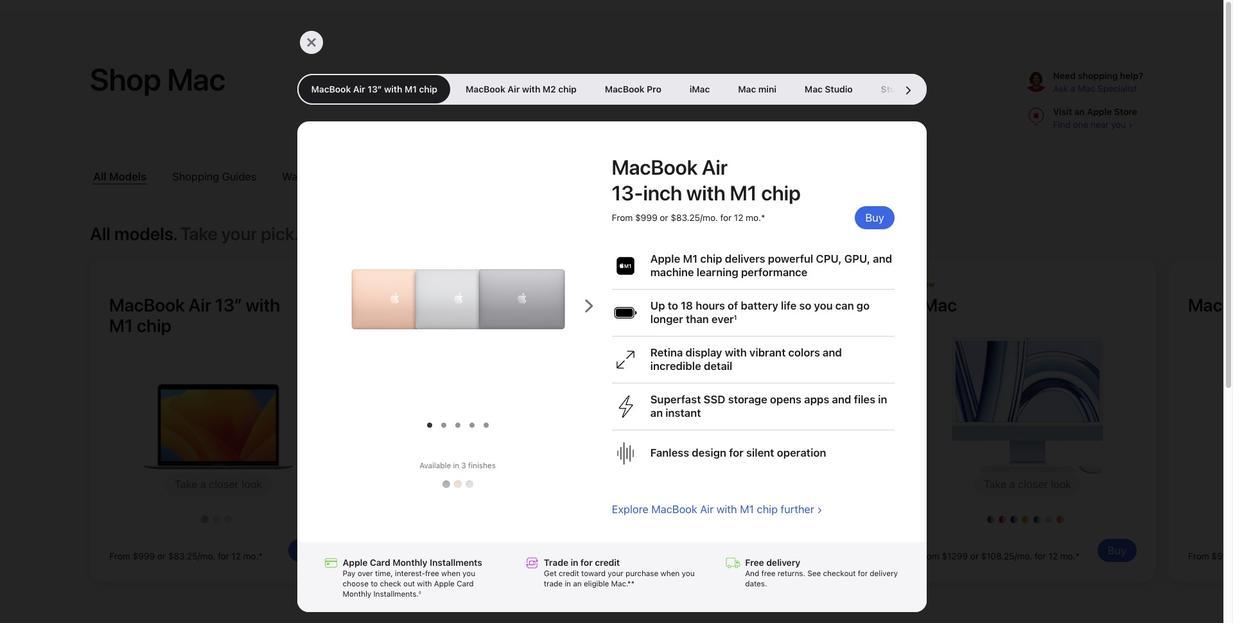 Task type: describe. For each thing, give the bounding box(es) containing it.
$1099
[[403, 551, 429, 562]]

superfast
[[651, 393, 701, 406]]

explore macbook air with m1 chip further link
[[612, 503, 823, 516]]

all models. take your pick.
[[90, 223, 299, 245]]

in inside superfast ssd storage opens apps and files in an instant
[[879, 393, 888, 406]]

pick.
[[261, 223, 299, 245]]

fanless
[[651, 447, 690, 460]]

buy for from $999
[[866, 211, 885, 224]]

12 down silver icon
[[232, 551, 241, 562]]

all models link
[[93, 171, 146, 185]]

mac mini button
[[724, 74, 791, 105]]

mac studio button
[[791, 74, 867, 105]]

and inside retina display with vibrant colors and incredible detail
[[823, 346, 842, 359]]

macbook air 13" with m1 chip button
[[297, 74, 452, 105]]

mac inside "need shopping help? ask a mac specialist"
[[1078, 84, 1096, 94]]

close image
[[305, 36, 318, 49]]

chip inside macbook air 13" and 15" with m2 chip
[[447, 315, 482, 337]]

orange image
[[1057, 516, 1065, 524]]

free inside free delivery and free returns. see checkout for delivery dates.
[[762, 569, 776, 578]]

silver image
[[224, 516, 232, 524]]

learning
[[697, 266, 739, 279]]

or for or $91.58 /mo.
[[431, 551, 440, 562]]

retina display with vibrant colors and incredible detail
[[651, 346, 842, 373]]

when inside the trade in for credit get credit toward your purchase when you trade in an eligible mac.**
[[661, 569, 680, 578]]

mac studio
[[805, 84, 853, 94]]

get
[[544, 569, 557, 578]]

with inside button
[[522, 84, 541, 94]]

mo. *
[[516, 551, 535, 562]]

m1 chip inside all models list
[[109, 315, 172, 337]]

macbook air 13" with m1&nbsp;chip available colors: list
[[90, 501, 347, 524]]

dates.
[[746, 580, 768, 589]]

12 for or $108.25 /mo. for 12 mo. *
[[1049, 551, 1058, 562]]

ask
[[1054, 84, 1069, 94]]

macbook inside macbook air 13" and 15" with m2 chip
[[379, 294, 455, 316]]

free inside apple card monthly installments pay over time, interest-free when you choose to check out with apple card monthly installments.
[[425, 569, 439, 578]]

hours
[[696, 299, 725, 312]]

13-
[[612, 181, 644, 206]]

for left silent
[[729, 447, 744, 460]]

macbook inside 'macbook air 13" with m1 chip'
[[109, 294, 185, 316]]

apple inside apple card monthly installments pay over time, interest-free when you choose to check out with apple card monthly installments.
[[434, 580, 455, 589]]

imac inside all models list
[[919, 294, 958, 316]]

from for from $599
[[1189, 551, 1210, 562]]

all for all models
[[93, 171, 106, 183]]

free
[[746, 558, 765, 568]]

1 horizontal spatial credit
[[595, 558, 620, 568]]

all models list
[[0, 254, 1234, 607]]

with inside "button"
[[384, 84, 403, 94]]

or $108.25 /mo. for 12 mo. *
[[971, 551, 1080, 562]]

1 vertical spatial list
[[329, 471, 586, 493]]

macbook air 13" with m1 chip inside macbook air 13" with m1 chip "button"
[[311, 84, 438, 94]]

m2
[[417, 315, 444, 337]]

free delivery and free returns. see checkout for delivery dates.
[[746, 558, 898, 589]]

an inside the trade in for credit get credit toward your purchase when you trade in an eligible mac.**
[[573, 580, 582, 589]]

1 vertical spatial silver image
[[1046, 516, 1053, 524]]

ssd
[[704, 393, 726, 406]]

cpu,
[[816, 253, 842, 265]]

financing image
[[323, 555, 339, 571]]

m1 inside macbook air 13-inch with m1 chip
[[730, 181, 758, 206]]

than
[[686, 313, 709, 326]]

display
[[686, 346, 723, 359]]

your inside the trade in for credit get credit toward your purchase when you trade in an eligible mac.**
[[608, 569, 624, 578]]

mo. down macbook air 13" with m1&nbsp;chip available colors: list
[[243, 551, 259, 562]]

yellow image
[[1022, 516, 1030, 524]]

vibrant
[[750, 346, 786, 359]]

ask a mac specialist link
[[1054, 84, 1138, 94]]

visit an apple store find one near you
[[1054, 107, 1138, 130]]

macbook pro button
[[591, 74, 676, 105]]

from for from $999
[[612, 213, 633, 223]]

with inside 'macbook air 13" with m1 chip'
[[246, 294, 280, 316]]

from $999 or $83.25 /mo. for 12 mo. *
[[109, 551, 263, 562]]

imac inside button
[[690, 84, 710, 94]]

macbook air 13" with m1 chip inside all models list
[[109, 294, 280, 337]]

from $599
[[1189, 551, 1234, 562]]

buy link for from $1299
[[1098, 539, 1137, 562]]

guides
[[222, 171, 256, 183]]

blue image
[[988, 516, 995, 524]]

space gray image
[[442, 481, 450, 488]]

store
[[1115, 107, 1138, 117]]

check
[[380, 580, 402, 589]]

apple card monthly installments pay over time, interest-free when you choose to check out with apple card monthly installments.
[[343, 558, 483, 599]]

macbook air with m2 chip button
[[452, 74, 591, 105]]

studio display button
[[867, 74, 957, 105]]

opens
[[770, 393, 802, 406]]

$999 for from $999
[[636, 213, 658, 223]]

further
[[781, 503, 815, 516]]

and inside superfast ssd storage opens apps and files in an instant
[[832, 393, 852, 406]]

macbook pro
[[605, 84, 662, 94]]

macbook air 13-inch with m1 chip
[[612, 156, 801, 206]]

go
[[857, 299, 870, 312]]

time,
[[375, 569, 393, 578]]

find one near you link
[[1054, 120, 1133, 130]]

from $999
[[612, 213, 658, 223]]

$999 for from $999 or $83.25 /mo. for 12 mo. *
[[133, 551, 155, 562]]

for inside free delivery and free returns. see checkout for delivery dates.
[[858, 569, 868, 578]]

you inside apple card monthly installments pay over time, interest-free when you choose to check out with apple card monthly installments.
[[463, 569, 476, 578]]

all models
[[93, 171, 146, 183]]

life
[[781, 299, 797, 312]]

card
[[457, 580, 474, 589]]

0 vertical spatial $83.25
[[671, 213, 700, 223]]

to for up
[[668, 299, 678, 312]]

tab list containing macbook air 13" with m1 chip
[[297, 74, 1118, 105]]

a
[[1071, 84, 1076, 94]]

machine
[[651, 266, 694, 279]]

take
[[181, 223, 218, 245]]

or $83.25 /mo. for 12 mo. *
[[660, 213, 766, 223]]

incredible
[[651, 360, 702, 373]]

buy for from $1099
[[569, 544, 587, 557]]

new imac
[[919, 280, 958, 316]]

m
[[1227, 294, 1234, 316]]

help?
[[1121, 71, 1144, 81]]

gallery group
[[329, 178, 1234, 435]]

m1 chip inside "button"
[[405, 84, 438, 94]]

m2 chip
[[543, 84, 577, 94]]

storage
[[728, 393, 768, 406]]

apple inside apple m1 chip delivers powerful cpu, gpu, and machine learning performance
[[651, 253, 681, 265]]

gold image for space gray image
[[454, 481, 462, 488]]

operation
[[777, 447, 827, 460]]

mac inside all models list
[[1189, 294, 1223, 316]]

ever
[[712, 313, 734, 326]]

15"
[[550, 294, 577, 316]]

for inside the trade in for credit get credit toward your purchase when you trade in an eligible mac.**
[[581, 558, 593, 568]]

one
[[1074, 120, 1089, 130]]

purple image
[[1011, 516, 1019, 524]]

apple m1 chip delivers powerful cpu, gpu, and machine learning performance
[[651, 253, 893, 279]]

financing image
[[524, 555, 540, 571]]

ways to save link
[[282, 171, 348, 184]]

mac mini list
[[1170, 508, 1234, 524]]

to inside apple card monthly installments pay over time, interest-free when you choose to check out with apple card monthly installments.
[[371, 580, 378, 589]]

boxtruck image
[[726, 555, 742, 571]]

installments.
[[374, 590, 419, 599]]

13" for or $91.58
[[485, 294, 512, 316]]

the mac experience
[[577, 171, 677, 183]]

mac.**
[[612, 580, 635, 589]]

from for from $999 or $83.25 /mo. for 12 mo. *
[[109, 551, 130, 562]]

files
[[854, 393, 876, 406]]

mac inside the mac experience link
[[599, 171, 620, 183]]

13" for or $83.25
[[215, 294, 242, 316]]

from for from $1299
[[919, 551, 940, 562]]

purchase
[[626, 569, 659, 578]]

2 vertical spatial m1
[[740, 503, 754, 516]]

with inside retina display with vibrant colors and incredible detail
[[725, 346, 747, 359]]

toward
[[582, 569, 606, 578]]

◊
[[419, 590, 421, 596]]

available in 3 finishes
[[420, 461, 496, 470]]



Task type: locate. For each thing, give the bounding box(es) containing it.
air inside macbook air 13-inch with m1 chip
[[702, 156, 728, 180]]

0 vertical spatial apple
[[1088, 107, 1113, 117]]

out
[[404, 580, 415, 589]]

1 vertical spatial m1 chip
[[109, 315, 172, 337]]

studio inside button
[[825, 84, 853, 94]]

to inside list
[[311, 171, 321, 183]]

studio
[[825, 84, 853, 94], [881, 84, 909, 94]]

pink image
[[999, 516, 1007, 524]]

apple left card
[[434, 580, 455, 589]]

apps
[[805, 393, 830, 406]]

macbook pro 14" and 16"
[[649, 294, 852, 316]]

to left save
[[311, 171, 321, 183]]

0 vertical spatial m1
[[730, 181, 758, 206]]

macbook inside "button"
[[311, 84, 351, 94]]

and
[[873, 253, 893, 265], [516, 294, 546, 316], [823, 346, 842, 359], [832, 393, 852, 406]]

2 studio from the left
[[881, 84, 909, 94]]

1 vertical spatial apple
[[651, 253, 681, 265]]

to for ways
[[311, 171, 321, 183]]

with inside macbook air 13-inch with m1 chip
[[687, 181, 726, 206]]

mac inside mac studio button
[[805, 84, 823, 94]]

1 vertical spatial credit
[[559, 569, 580, 578]]

12 for or $83.25 /mo. for 12 mo. *
[[734, 213, 744, 223]]

air inside macbook air 13" with m1 chip "button"
[[353, 84, 365, 94]]

1 horizontal spatial monthly
[[393, 558, 428, 568]]

pay
[[343, 569, 356, 578]]

12 down orange icon
[[1049, 551, 1058, 562]]

1 horizontal spatial to
[[371, 580, 378, 589]]

models.
[[114, 223, 178, 245]]

m1 up or $83.25 /mo. for 12 mo. *
[[730, 181, 758, 206]]

battery
[[741, 299, 779, 312]]

m1 up or $133.25 /mo. for 12 mo.
[[740, 503, 754, 516]]

your up mac.**
[[608, 569, 624, 578]]

1 vertical spatial pro
[[729, 294, 756, 316]]

with
[[384, 84, 403, 94], [522, 84, 541, 94], [687, 181, 726, 206], [246, 294, 280, 316], [379, 315, 414, 337], [725, 346, 747, 359], [717, 503, 737, 516], [417, 580, 432, 589]]

find
[[1054, 120, 1071, 130]]

$108.25
[[982, 551, 1015, 562]]

0 horizontal spatial pro
[[647, 84, 662, 94]]

to inside up to 18 hours of battery life so you can go longer than ever
[[668, 299, 678, 312]]

air inside macbook air 13" and 15" with m2 chip
[[459, 294, 481, 316]]

1 vertical spatial delivery
[[870, 569, 898, 578]]

/mo. down macbook air 13-inch with m1 chip
[[700, 213, 718, 223]]

0 horizontal spatial macbook air 13" with m1 chip
[[109, 294, 280, 337]]

and right colors
[[823, 346, 842, 359]]

for up the toward
[[581, 558, 593, 568]]

performance
[[741, 266, 808, 279]]

12 up the returns.
[[779, 551, 789, 562]]

0 horizontal spatial an
[[573, 580, 582, 589]]

2 horizontal spatial 13"
[[485, 294, 512, 316]]

monthly up the interest- on the left bottom of page
[[393, 558, 428, 568]]

free up dates.
[[762, 569, 776, 578]]

all left the models
[[93, 171, 106, 183]]

or $91.58 /mo.
[[431, 551, 488, 562]]

to
[[311, 171, 321, 183], [668, 299, 678, 312], [371, 580, 378, 589]]

studio display
[[881, 84, 943, 94]]

0 horizontal spatial credit
[[559, 569, 580, 578]]

list
[[90, 167, 700, 187], [329, 471, 586, 493]]

1 horizontal spatial your
[[608, 569, 624, 578]]

1 vertical spatial an
[[651, 407, 663, 420]]

design
[[692, 447, 727, 460]]

dialog containing macbook air
[[297, 0, 1234, 623]]

12 for or $133.25 /mo. for 12 mo.
[[779, 551, 789, 562]]

when right purchase
[[661, 569, 680, 578]]

1 horizontal spatial studio
[[881, 84, 909, 94]]

to left 18
[[668, 299, 678, 312]]

1 when from the left
[[442, 569, 461, 578]]

0 horizontal spatial 13"
[[215, 294, 242, 316]]

shopping
[[172, 171, 219, 183]]

2 vertical spatial to
[[371, 580, 378, 589]]

or $133.25 /mo. for 12 mo.
[[701, 551, 806, 562]]

to down over
[[371, 580, 378, 589]]

1 horizontal spatial gold image
[[454, 481, 462, 488]]

1 free from the left
[[425, 569, 439, 578]]

0 horizontal spatial silver image
[[466, 481, 473, 488]]

0 horizontal spatial $83.25
[[168, 551, 198, 562]]

eligible
[[584, 580, 609, 589]]

1 horizontal spatial silver image
[[1046, 516, 1053, 524]]

and inside apple m1 chip delivers powerful cpu, gpu, and machine learning performance
[[873, 253, 893, 265]]

0 horizontal spatial to
[[311, 171, 321, 183]]

/mo. for or $133.25 /mo. for 12 mo.
[[745, 551, 763, 562]]

for down silver icon
[[218, 551, 229, 562]]

when down installments
[[442, 569, 461, 578]]

credit down trade
[[559, 569, 580, 578]]

pro for macbook pro
[[647, 84, 662, 94]]

an inside superfast ssd storage opens apps and files in an instant
[[651, 407, 663, 420]]

silver image right green icon
[[1046, 516, 1053, 524]]

gold image
[[454, 481, 462, 488], [213, 516, 220, 524]]

apple inside visit an apple store find one near you
[[1088, 107, 1113, 117]]

0 horizontal spatial when
[[442, 569, 461, 578]]

1 vertical spatial gold image
[[213, 516, 220, 524]]

1 horizontal spatial imac
[[919, 294, 958, 316]]

you down store
[[1112, 120, 1127, 130]]

top view of macbook air models in three finishes: gold, silver, and space gray. image
[[341, 193, 575, 407]]

1 horizontal spatial m1 chip
[[405, 84, 438, 94]]

1 vertical spatial imac
[[919, 294, 958, 316]]

credit
[[595, 558, 620, 568], [559, 569, 580, 578]]

explore macbook air with m1 chip further
[[612, 503, 815, 516]]

air inside 'macbook air 13" with m1 chip'
[[189, 294, 211, 316]]

mo. for or $133.25 /mo. for 12 mo.
[[791, 551, 806, 562]]

air inside the macbook air with m2 chip button
[[508, 84, 520, 94]]

pro for macbook pro 14" and 16"
[[729, 294, 756, 316]]

macbook air 13" and 15" with m2 chip
[[379, 294, 577, 337]]

macbook
[[311, 84, 351, 94], [466, 84, 506, 94], [605, 84, 645, 94], [612, 156, 698, 180], [109, 294, 185, 316], [379, 294, 455, 316], [649, 294, 725, 316], [652, 503, 698, 516]]

mac m
[[1189, 294, 1234, 316]]

$91.58
[[442, 551, 470, 562]]

1 vertical spatial $83.25
[[168, 551, 198, 562]]

$83.25 down macbook air 13" with m1&nbsp;chip available colors: list
[[168, 551, 198, 562]]

powerful
[[768, 253, 814, 265]]

when inside apple card monthly installments pay over time, interest-free when you choose to check out with apple card monthly installments.
[[442, 569, 461, 578]]

24-inch imac available colors: list
[[900, 501, 1157, 524]]

green image
[[1034, 516, 1042, 524]]

all for all models. take your pick.
[[90, 223, 111, 245]]

$83.25 down inch
[[671, 213, 700, 223]]

shop
[[90, 61, 161, 98]]

0 vertical spatial to
[[311, 171, 321, 183]]

1 vertical spatial all
[[90, 223, 111, 245]]

chip inside macbook air 13-inch with m1 chip
[[762, 181, 801, 206]]

macbook air <br />13-inch with m1 chip tab list
[[423, 423, 493, 428]]

interest-
[[395, 569, 425, 578]]

0 vertical spatial m1 chip
[[405, 84, 438, 94]]

buy for from $1299
[[1108, 544, 1127, 557]]

finishes
[[469, 461, 496, 470]]

see
[[808, 569, 821, 578]]

delivery
[[767, 558, 801, 568], [870, 569, 898, 578]]

shopping guides
[[172, 171, 256, 183]]

2 horizontal spatial an
[[1075, 107, 1085, 117]]

apple
[[1088, 107, 1113, 117], [651, 253, 681, 265], [434, 580, 455, 589]]

delivery right the checkout
[[870, 569, 898, 578]]

gold image right space gray image
[[454, 481, 462, 488]]

1 horizontal spatial delivery
[[870, 569, 898, 578]]

the mac experience link
[[577, 171, 677, 184]]

0 vertical spatial gold image
[[454, 481, 462, 488]]

1 horizontal spatial free
[[762, 569, 776, 578]]

imac down new
[[919, 294, 958, 316]]

1 horizontal spatial pro
[[729, 294, 756, 316]]

buy link for from $999
[[856, 206, 895, 229]]

12
[[734, 213, 744, 223], [232, 551, 241, 562], [779, 551, 789, 562], [1049, 551, 1058, 562]]

2 horizontal spatial to
[[668, 299, 678, 312]]

save
[[324, 171, 348, 183]]

trade
[[544, 558, 569, 568]]

all inside 'link'
[[93, 171, 106, 183]]

0 vertical spatial monthly
[[393, 558, 428, 568]]

ways
[[282, 171, 309, 183]]

from $1299
[[919, 551, 968, 562]]

0 vertical spatial macbook air 13" with m1 chip
[[311, 84, 438, 94]]

0 vertical spatial $999
[[636, 213, 658, 223]]

0 vertical spatial pro
[[647, 84, 662, 94]]

0 vertical spatial an
[[1075, 107, 1085, 117]]

models
[[109, 171, 146, 183]]

shopping
[[1079, 71, 1118, 81]]

0 horizontal spatial studio
[[825, 84, 853, 94]]

need
[[1054, 71, 1076, 81]]

mo. up the returns.
[[791, 551, 806, 562]]

1 vertical spatial $999
[[133, 551, 155, 562]]

0 horizontal spatial apple
[[434, 580, 455, 589]]

free down $1099
[[425, 569, 439, 578]]

1 horizontal spatial 13"
[[368, 84, 382, 94]]

3
[[462, 461, 466, 470]]

m1 chip
[[405, 84, 438, 94], [109, 315, 172, 337]]

for down green icon
[[1035, 551, 1047, 562]]

1 horizontal spatial $83.25
[[671, 213, 700, 223]]

mini
[[759, 84, 777, 94]]

an left the eligible
[[573, 580, 582, 589]]

delivery up the returns.
[[767, 558, 801, 568]]

or for or $133.25 /mo. for 12 mo.
[[701, 551, 709, 562]]

mac
[[167, 61, 226, 98], [1078, 84, 1096, 94], [739, 84, 757, 94], [805, 84, 823, 94], [599, 171, 620, 183], [1189, 294, 1223, 316]]

mo. down orange icon
[[1061, 551, 1076, 562]]

0 horizontal spatial delivery
[[767, 558, 801, 568]]

2 vertical spatial an
[[573, 580, 582, 589]]

1 vertical spatial monthly
[[343, 590, 372, 599]]

detail
[[704, 360, 733, 373]]

/mo. for or $91.58 /mo.
[[470, 551, 488, 562]]

or for or $108.25 /mo. for 12 mo. *
[[971, 551, 979, 562]]

0 vertical spatial imac
[[690, 84, 710, 94]]

list containing all models
[[90, 167, 700, 187]]

buy link for from $1099
[[558, 539, 598, 562]]

free
[[425, 569, 439, 578], [762, 569, 776, 578]]

an down superfast
[[651, 407, 663, 420]]

0 vertical spatial your
[[221, 223, 257, 245]]

mo. left trade
[[516, 551, 531, 562]]

for right free
[[765, 551, 777, 562]]

$83.25
[[671, 213, 700, 223], [168, 551, 198, 562]]

of
[[728, 299, 739, 312]]

$599
[[1212, 551, 1234, 562]]

silver image
[[466, 481, 473, 488], [1046, 516, 1053, 524]]

up
[[651, 299, 665, 312]]

monthly down choose
[[343, 590, 372, 599]]

mac inside mac mini button
[[739, 84, 757, 94]]

pro inside button
[[647, 84, 662, 94]]

0 horizontal spatial free
[[425, 569, 439, 578]]

buy
[[866, 211, 885, 224], [299, 544, 317, 557], [569, 544, 587, 557], [1108, 544, 1127, 557]]

you up card
[[463, 569, 476, 578]]

$999 inside all models list
[[133, 551, 155, 562]]

2 vertical spatial apple
[[434, 580, 455, 589]]

$83.25 inside all models list
[[168, 551, 198, 562]]

0 horizontal spatial your
[[221, 223, 257, 245]]

new
[[919, 280, 935, 289]]

superfast ssd storage opens apps and files in an instant
[[651, 393, 888, 420]]

display
[[912, 84, 943, 94]]

inch
[[644, 181, 683, 206]]

1 horizontal spatial an
[[651, 407, 663, 420]]

imac left mac mini
[[690, 84, 710, 94]]

2 free from the left
[[762, 569, 776, 578]]

explore
[[612, 503, 649, 516]]

chip inside apple m1 chip delivers powerful cpu, gpu, and machine learning performance
[[701, 253, 723, 265]]

0 vertical spatial silver image
[[466, 481, 473, 488]]

space black image
[[764, 516, 772, 524]]

you inside up to 18 hours of battery life so you can go longer than ever
[[814, 299, 833, 312]]

13" inside macbook air 13" and 15" with m2 chip
[[485, 294, 512, 316]]

mo. up the delivers
[[746, 213, 761, 223]]

1 vertical spatial m1
[[683, 253, 698, 265]]

gold image for space gray icon
[[213, 516, 220, 524]]

for down macbook air 13-inch with m1 chip
[[721, 213, 732, 223]]

all left models.
[[90, 223, 111, 245]]

1 horizontal spatial when
[[661, 569, 680, 578]]

pro inside all models list
[[729, 294, 756, 316]]

/mo. up the and
[[745, 551, 763, 562]]

imac button
[[676, 74, 724, 105]]

1 studio from the left
[[825, 84, 853, 94]]

0 horizontal spatial monthly
[[343, 590, 372, 599]]

your right take
[[221, 223, 257, 245]]

0 vertical spatial list
[[90, 167, 700, 187]]

0 horizontal spatial imac
[[690, 84, 710, 94]]

mo.
[[746, 213, 761, 223], [243, 551, 259, 562], [516, 551, 531, 562], [791, 551, 806, 562], [1061, 551, 1076, 562]]

apple card
[[343, 558, 391, 568]]

you inside visit an apple store find one near you
[[1112, 120, 1127, 130]]

0 vertical spatial delivery
[[767, 558, 801, 568]]

/mo. down space gray icon
[[198, 551, 215, 562]]

2 when from the left
[[661, 569, 680, 578]]

apple up machine
[[651, 253, 681, 265]]

0 horizontal spatial m1 chip
[[109, 315, 172, 337]]

dialog
[[297, 0, 1234, 623]]

delivers
[[725, 253, 766, 265]]

1 horizontal spatial $999
[[636, 213, 658, 223]]

near
[[1091, 120, 1110, 130]]

apple up near
[[1088, 107, 1113, 117]]

/mo. for or $108.25 /mo. for 12 mo. *
[[1015, 551, 1033, 562]]

fanless design for silent operation
[[651, 447, 827, 460]]

/mo. up card
[[470, 551, 488, 562]]

silver image down 3
[[466, 481, 473, 488]]

specialist
[[1098, 84, 1138, 94]]

0 horizontal spatial $999
[[133, 551, 155, 562]]

macbook inside macbook air 13-inch with m1 chip
[[612, 156, 698, 180]]

0 horizontal spatial gold image
[[213, 516, 220, 524]]

and left 15"
[[516, 294, 546, 316]]

mo. for or $83.25 /mo. for 12 mo. *
[[746, 213, 761, 223]]

trade in for credit get credit toward your purchase when you trade in an eligible mac.**
[[544, 558, 695, 589]]

for right the checkout
[[858, 569, 868, 578]]

and inside macbook air 13" and 15" with m2 chip
[[516, 294, 546, 316]]

with inside macbook air 13" and 15" with m2 chip
[[379, 315, 414, 337]]

gold image right space gray icon
[[213, 516, 220, 524]]

with inside apple card monthly installments pay over time, interest-free when you choose to check out with apple card monthly installments.
[[417, 580, 432, 589]]

an up the one
[[1075, 107, 1085, 117]]

imac
[[690, 84, 710, 94], [919, 294, 958, 316]]

instant
[[666, 407, 701, 420]]

/mo. for or $83.25 /mo. for 12 mo. *
[[700, 213, 718, 223]]

you right the so at the right
[[814, 299, 833, 312]]

18
[[681, 299, 693, 312]]

1 vertical spatial macbook air 13" with m1 chip
[[109, 294, 280, 337]]

need shopping help? ask a mac specialist
[[1054, 71, 1144, 94]]

you right purchase
[[682, 569, 695, 578]]

or for or $83.25 /mo. for 12 mo. *
[[660, 213, 669, 223]]

12 up the delivers
[[734, 213, 744, 223]]

macbook air 13" and 15" with m2 chip available colors: list
[[360, 501, 617, 524]]

studio inside 'button'
[[881, 84, 909, 94]]

1 horizontal spatial macbook air 13" with m1 chip
[[311, 84, 438, 94]]

credit up the toward
[[595, 558, 620, 568]]

and left files
[[832, 393, 852, 406]]

and
[[746, 569, 760, 578]]

installments
[[430, 558, 483, 568]]

m1 up machine
[[683, 253, 698, 265]]

/mo. down yellow image
[[1015, 551, 1033, 562]]

$1299
[[942, 551, 968, 562]]

shop mac
[[90, 61, 226, 98]]

1 horizontal spatial apple
[[651, 253, 681, 265]]

1 vertical spatial to
[[668, 299, 678, 312]]

0 vertical spatial all
[[93, 171, 106, 183]]

m1 inside apple m1 chip delivers powerful cpu, gpu, and machine learning performance
[[683, 253, 698, 265]]

mo. for or $108.25 /mo. for 12 mo. *
[[1061, 551, 1076, 562]]

13" inside macbook air 13" with m1 chip "button"
[[368, 84, 382, 94]]

shopping guides link
[[172, 171, 256, 184]]

and right the gpu,
[[873, 253, 893, 265]]

an inside visit an apple store find one near you
[[1075, 107, 1085, 117]]

space gray image
[[201, 516, 209, 524]]

tab list
[[297, 74, 1118, 105]]

from for from $1099
[[379, 551, 400, 562]]

1 vertical spatial your
[[608, 569, 624, 578]]

you inside the trade in for credit get credit toward your purchase when you trade in an eligible mac.**
[[682, 569, 695, 578]]

0 vertical spatial credit
[[595, 558, 620, 568]]

2 horizontal spatial apple
[[1088, 107, 1113, 117]]



Task type: vqa. For each thing, say whether or not it's contained in the screenshot.
"which" at the top of the page
no



